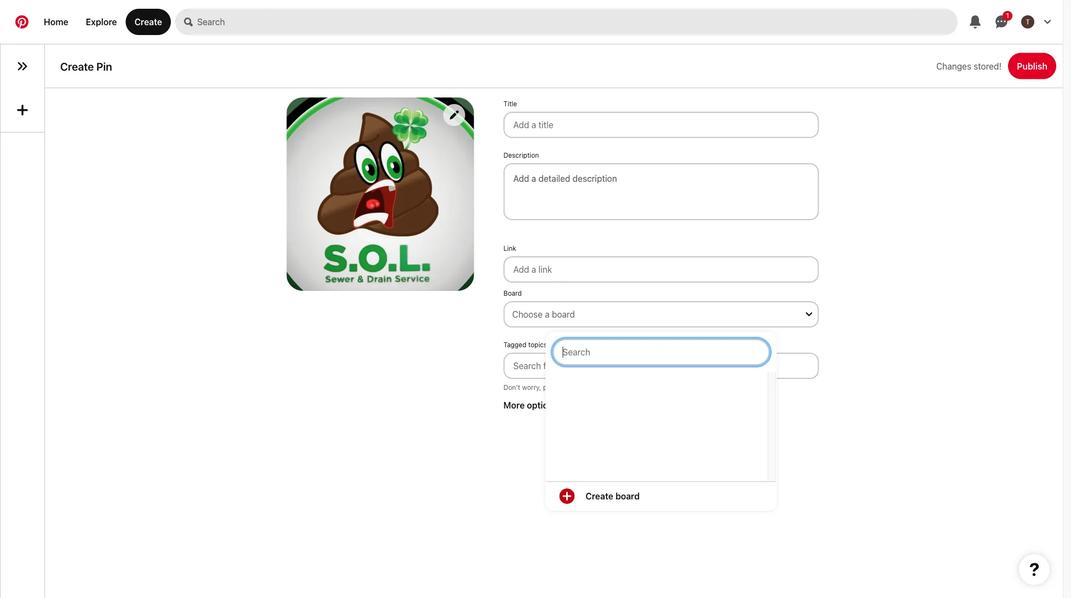 Task type: locate. For each thing, give the bounding box(es) containing it.
0 vertical spatial board
[[552, 309, 575, 320]]

description
[[504, 151, 539, 159]]

1 vertical spatial create
[[60, 60, 94, 72]]

2 horizontal spatial create
[[586, 491, 613, 501]]

choose a board image
[[806, 311, 812, 318]]

publish
[[1017, 61, 1048, 71]]

create for create board
[[586, 491, 613, 501]]

explore
[[86, 17, 117, 27]]

1 horizontal spatial create
[[134, 17, 162, 27]]

home link
[[35, 9, 77, 35]]

link
[[504, 244, 516, 252]]

board
[[504, 289, 522, 297]]

tags
[[613, 383, 627, 391]]

tagged topics (0)
[[504, 341, 558, 348]]

explore link
[[77, 9, 126, 35]]

more
[[504, 400, 525, 410]]

create board
[[586, 491, 640, 501]]

your
[[598, 383, 611, 391]]

title
[[504, 100, 517, 107]]

create for create
[[134, 17, 162, 27]]

0 horizontal spatial board
[[552, 309, 575, 320]]

1 horizontal spatial board
[[616, 491, 640, 501]]

board inside choose a board button
[[552, 309, 575, 320]]

board
[[552, 309, 575, 320], [616, 491, 640, 501]]

2 vertical spatial create
[[586, 491, 613, 501]]

1 vertical spatial board
[[616, 491, 640, 501]]

create pin
[[60, 60, 112, 72]]

Search text field
[[197, 9, 958, 35]]

board inside create board button
[[616, 491, 640, 501]]

create link
[[126, 9, 171, 35]]

search icon image
[[184, 18, 193, 26]]

topics
[[528, 341, 547, 348]]

terry turtle image
[[1021, 15, 1035, 28]]

don't
[[504, 383, 520, 391]]

worry,
[[522, 383, 541, 391]]

create
[[134, 17, 162, 27], [60, 60, 94, 72], [586, 491, 613, 501]]

0 horizontal spatial create
[[60, 60, 94, 72]]

create inside button
[[586, 491, 613, 501]]

pin
[[96, 60, 112, 72]]

a
[[545, 309, 550, 320]]

Link url field
[[504, 256, 819, 283]]

changes
[[936, 61, 972, 71]]

won't
[[566, 383, 583, 391]]

0 vertical spatial create
[[134, 17, 162, 27]]



Task type: vqa. For each thing, say whether or not it's contained in the screenshot.
"Business"
no



Task type: describe. For each thing, give the bounding box(es) containing it.
choose
[[512, 309, 543, 320]]

choose a board button
[[504, 301, 819, 328]]

options
[[527, 400, 558, 410]]

Tagged topics (0) text field
[[504, 353, 819, 379]]

stored!
[[974, 61, 1002, 71]]

see
[[585, 383, 596, 391]]

home
[[44, 17, 68, 27]]

more options button
[[501, 400, 821, 410]]

(0)
[[549, 341, 558, 348]]

Add a detailed description field
[[513, 173, 809, 184]]

choose a board
[[512, 309, 575, 320]]

1 button
[[989, 9, 1015, 35]]

changes stored!
[[936, 61, 1002, 71]]

publish button
[[1008, 53, 1056, 79]]

people
[[543, 383, 564, 391]]

tagged
[[504, 341, 527, 348]]

Title text field
[[504, 112, 819, 138]]

create for create pin
[[60, 60, 94, 72]]

create board button
[[546, 482, 776, 511]]

more options
[[504, 400, 558, 410]]

don't worry, people won't see your tags
[[504, 383, 627, 391]]

1
[[1006, 12, 1009, 19]]

Search through your boards search field
[[553, 339, 770, 365]]



